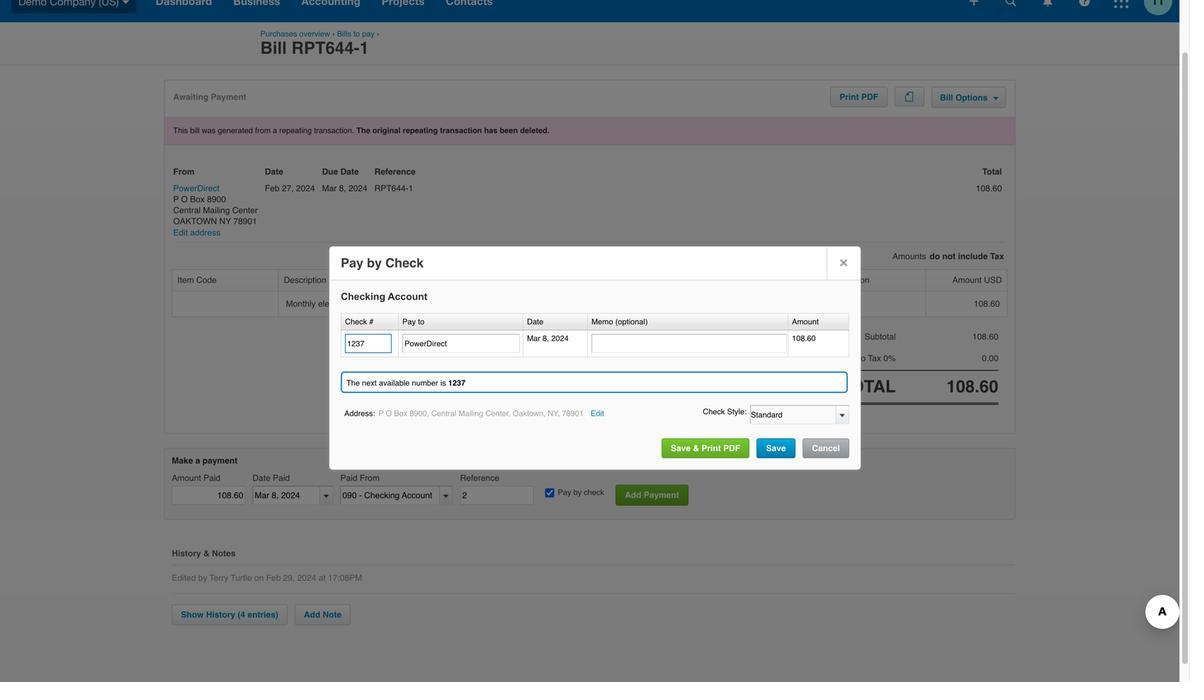 Task type: vqa. For each thing, say whether or not it's contained in the screenshot.
leftmost BOX
yes



Task type: describe. For each thing, give the bounding box(es) containing it.
27,
[[282, 183, 294, 193]]

pay by check
[[341, 256, 424, 270]]

unit price
[[526, 275, 563, 285]]

bill inside purchases overview › bills to pay › bill rpt644-1
[[260, 38, 287, 58]]

pay for pay by check
[[341, 256, 364, 270]]

1 horizontal spatial tax
[[868, 354, 881, 364]]

2 svg image from the left
[[1080, 0, 1090, 6]]

electricity
[[318, 299, 354, 309]]

print pdf
[[840, 92, 879, 102]]

quantity
[[436, 275, 468, 285]]

this bill was generated from a repeating transaction. the original repeating transaction has been deleted.
[[173, 126, 550, 135]]

oaktown,
[[513, 409, 546, 418]]

date paid
[[253, 473, 290, 483]]

0.00
[[982, 354, 999, 364]]

monthly electricity
[[286, 299, 354, 309]]

make a payment
[[172, 456, 238, 466]]

add for add payment
[[625, 490, 642, 500]]

tax rate
[[716, 275, 750, 285]]

(4
[[238, 610, 245, 620]]

include
[[958, 251, 988, 261]]

1 horizontal spatial a
[[273, 126, 277, 135]]

0 horizontal spatial pdf
[[724, 444, 741, 454]]

pay for pay by check
[[558, 488, 572, 497]]

checking account
[[341, 291, 428, 302]]

show history (4 entries) link
[[172, 605, 288, 626]]

total
[[841, 377, 896, 396]]

by for check
[[367, 256, 382, 270]]

1 horizontal spatial box
[[394, 409, 408, 418]]

add note link
[[295, 605, 351, 626]]

awaiting payment
[[173, 92, 246, 102]]

add note
[[304, 610, 342, 620]]

amounts
[[893, 251, 926, 261]]

3 svg image from the left
[[1115, 0, 1129, 8]]

0 vertical spatial history
[[172, 549, 201, 559]]

1 horizontal spatial p
[[379, 409, 384, 418]]

1 vertical spatial mailing
[[459, 409, 483, 418]]

memo (optional)
[[592, 317, 648, 326]]

save for save & print pdf
[[671, 444, 691, 454]]

Date Paid text field
[[253, 487, 320, 505]]

mar 8, 2024
[[527, 334, 569, 343]]

no
[[855, 354, 866, 364]]

p inside from powerdirect p o box 8900 central mailing center oaktown ny 78901 edit address
[[173, 195, 179, 204]]

due
[[322, 167, 338, 177]]

pay for pay to
[[403, 317, 416, 326]]

add payment link
[[616, 485, 689, 506]]

o inside from powerdirect p o box 8900 central mailing center oaktown ny 78901 edit address
[[181, 195, 188, 204]]

bill
[[190, 126, 200, 135]]

original
[[373, 126, 401, 135]]

8900,
[[410, 409, 429, 418]]

(optional)
[[616, 317, 648, 326]]

& for history
[[204, 549, 210, 559]]

code
[[196, 275, 217, 285]]

item code
[[178, 275, 217, 285]]

date for date feb 27, 2024 due date mar 8, 2024 reference rpt644-1
[[265, 167, 283, 177]]

do
[[930, 251, 940, 261]]

1 horizontal spatial edit
[[591, 409, 604, 418]]

1 › from the left
[[332, 29, 335, 38]]

purchases overview › bills to pay › bill rpt644-1
[[260, 29, 382, 58]]

1 horizontal spatial to
[[418, 317, 425, 326]]

check style:
[[703, 407, 747, 416]]

been
[[500, 126, 518, 135]]

check
[[584, 488, 604, 497]]

pay by check
[[558, 488, 604, 497]]

by for check
[[574, 488, 582, 497]]

check #
[[345, 317, 374, 326]]

amount paid
[[172, 473, 221, 483]]

2024 down the this bill was generated from a repeating transaction. the original repeating transaction has been deleted.
[[349, 183, 368, 193]]

0 horizontal spatial print
[[702, 444, 721, 454]]

notes
[[212, 549, 236, 559]]

date for date paid
[[253, 473, 271, 483]]

edited by terry turtle on feb 29, 2024 at 17:08pm
[[172, 573, 362, 583]]

feb inside date feb 27, 2024 due date mar 8, 2024 reference rpt644-1
[[265, 183, 280, 193]]

show
[[181, 610, 204, 620]]

check for check style:
[[703, 407, 725, 416]]

number
[[412, 379, 438, 388]]

8900
[[207, 195, 226, 204]]

total no tax 0%
[[835, 354, 896, 364]]

from powerdirect p o box 8900 central mailing center oaktown ny 78901 edit address
[[173, 167, 258, 238]]

1 vertical spatial account
[[388, 291, 428, 302]]

0 vertical spatial the
[[357, 126, 370, 135]]

save link
[[757, 439, 796, 459]]

purchases overview link
[[260, 29, 330, 38]]

not
[[943, 251, 956, 261]]

0%
[[884, 354, 896, 364]]

at
[[319, 573, 326, 583]]

on
[[254, 573, 264, 583]]

address
[[190, 228, 221, 238]]

price
[[544, 275, 563, 285]]

1 horizontal spatial 8,
[[543, 334, 549, 343]]

pay to
[[403, 317, 425, 326]]

2024 left at
[[297, 573, 316, 583]]

total for total 108.60
[[983, 167, 1002, 177]]

rpt644- inside purchases overview › bills to pay › bill rpt644-1
[[292, 38, 360, 58]]

memo
[[592, 317, 613, 326]]

2024 down price
[[551, 334, 569, 343]]

1 horizontal spatial account
[[628, 275, 659, 285]]

cancel link
[[803, 439, 850, 459]]

bills
[[337, 29, 351, 38]]

entries)
[[248, 610, 278, 620]]

1 vertical spatial feb
[[266, 573, 281, 583]]

mailing inside from powerdirect p o box 8900 central mailing center oaktown ny 78901 edit address
[[203, 206, 230, 215]]

0 horizontal spatial tax
[[716, 275, 730, 285]]

edit address link
[[173, 227, 221, 238]]

1 inside purchases overview › bills to pay › bill rpt644-1
[[360, 38, 369, 58]]

from
[[255, 126, 271, 135]]

paid for amount paid
[[204, 473, 221, 483]]

next
[[362, 379, 377, 388]]

2024 right 27,
[[296, 183, 315, 193]]

1 horizontal spatial central
[[431, 409, 457, 418]]

show history (4 entries)
[[181, 610, 278, 620]]

is
[[441, 379, 446, 388]]

date right due
[[341, 167, 359, 177]]

print pdf link
[[831, 88, 887, 107]]

1237
[[448, 379, 466, 388]]

Pay by check checkbox
[[545, 489, 555, 498]]

2 repeating from the left
[[403, 126, 438, 135]]

& for save
[[693, 444, 699, 454]]

1 horizontal spatial reference
[[460, 473, 500, 483]]

ny,
[[548, 409, 560, 418]]

ny
[[219, 217, 231, 227]]

subtotal
[[865, 332, 896, 342]]



Task type: locate. For each thing, give the bounding box(es) containing it.
1 vertical spatial check
[[345, 317, 367, 326]]

edit
[[173, 228, 188, 238], [591, 409, 604, 418]]

› left "bills"
[[332, 29, 335, 38]]

2 horizontal spatial paid
[[341, 473, 358, 483]]

0 horizontal spatial edit
[[173, 228, 188, 238]]

amount for amount paid
[[172, 473, 201, 483]]

tax up the usd
[[990, 251, 1005, 261]]

description
[[284, 275, 326, 285]]

reference
[[375, 167, 416, 177], [460, 473, 500, 483]]

8, down unit price at the left top
[[543, 334, 549, 343]]

#
[[369, 317, 374, 326]]

o down powerdirect link
[[181, 195, 188, 204]]

1 horizontal spatial 1
[[409, 183, 413, 193]]

1 inside date feb 27, 2024 due date mar 8, 2024 reference rpt644-1
[[409, 183, 413, 193]]

from up the powerdirect
[[173, 167, 195, 177]]

cancel
[[812, 444, 840, 454]]

add left the note
[[304, 610, 320, 620]]

account up pay to
[[388, 291, 428, 302]]

1 horizontal spatial bill
[[940, 93, 954, 103]]

p right the address:
[[379, 409, 384, 418]]

date for date
[[527, 317, 544, 326]]

0 horizontal spatial from
[[173, 167, 195, 177]]

17:08pm
[[328, 573, 362, 583]]

2 › from the left
[[377, 29, 380, 38]]

address:
[[344, 409, 375, 418]]

total
[[983, 167, 1002, 177], [835, 354, 853, 364]]

tax right no
[[868, 354, 881, 364]]

2 vertical spatial check
[[703, 407, 725, 416]]

available
[[379, 379, 410, 388]]

check left style:
[[703, 407, 725, 416]]

add
[[625, 490, 642, 500], [304, 610, 320, 620]]

check for check #
[[345, 317, 367, 326]]

region
[[843, 275, 870, 285]]

None text field
[[345, 334, 392, 353], [341, 487, 440, 505], [345, 334, 392, 353], [341, 487, 440, 505]]

history left (4
[[206, 610, 235, 620]]

1 vertical spatial pay
[[403, 317, 416, 326]]

0 vertical spatial 1
[[360, 38, 369, 58]]

edit down oaktown
[[173, 228, 188, 238]]

1 horizontal spatial paid
[[273, 473, 290, 483]]

78901
[[233, 217, 257, 227], [562, 409, 584, 418]]

0 horizontal spatial history
[[172, 549, 201, 559]]

central inside from powerdirect p o box 8900 central mailing center oaktown ny 78901 edit address
[[173, 206, 201, 215]]

total 108.60
[[976, 167, 1002, 193]]

1 horizontal spatial from
[[360, 473, 380, 483]]

powerdirect link
[[173, 183, 220, 194]]

turtle
[[231, 573, 252, 583]]

1 vertical spatial from
[[360, 473, 380, 483]]

edit right ny,
[[591, 409, 604, 418]]

feb
[[265, 183, 280, 193], [266, 573, 281, 583]]

check left #
[[345, 317, 367, 326]]

svg image
[[1006, 0, 1017, 6], [1043, 0, 1053, 6], [1115, 0, 1129, 8]]

account up (optional)
[[628, 275, 659, 285]]

a right the from
[[273, 126, 277, 135]]

mailing left center,
[[459, 409, 483, 418]]

1 vertical spatial 1
[[409, 183, 413, 193]]

1 horizontal spatial svg image
[[970, 0, 979, 5]]

paid up date paid text box
[[273, 473, 290, 483]]

print
[[840, 92, 859, 102], [702, 444, 721, 454]]

mar down unit
[[527, 334, 541, 343]]

account
[[628, 275, 659, 285], [388, 291, 428, 302]]

1 vertical spatial box
[[394, 409, 408, 418]]

paid from
[[341, 473, 380, 483]]

date up 27,
[[265, 167, 283, 177]]

mar down due
[[322, 183, 337, 193]]

1 vertical spatial &
[[204, 549, 210, 559]]

svg image
[[970, 0, 979, 5], [1080, 0, 1090, 6], [122, 0, 129, 4]]

awaiting
[[173, 92, 209, 102]]

save for save
[[766, 444, 786, 454]]

1 horizontal spatial rpt644-
[[375, 183, 409, 193]]

center
[[232, 206, 258, 215]]

2 horizontal spatial tax
[[990, 251, 1005, 261]]

1 horizontal spatial total
[[983, 167, 1002, 177]]

0 vertical spatial pay
[[341, 256, 364, 270]]

check
[[386, 256, 424, 270], [345, 317, 367, 326], [703, 407, 725, 416]]

1 vertical spatial the
[[347, 379, 360, 388]]

bill left options
[[940, 93, 954, 103]]

8, right 27,
[[339, 183, 346, 193]]

by left terry
[[198, 573, 207, 583]]

None text field
[[403, 334, 520, 353], [592, 334, 787, 353], [751, 406, 836, 424], [403, 334, 520, 353], [592, 334, 787, 353], [751, 406, 836, 424]]

2 horizontal spatial check
[[703, 407, 725, 416]]

pay right pay by check "option"
[[558, 488, 572, 497]]

pdf
[[862, 92, 879, 102], [724, 444, 741, 454]]

add payment
[[625, 490, 679, 500]]

history
[[172, 549, 201, 559], [206, 610, 235, 620]]

check up checking account
[[386, 256, 424, 270]]

mar inside date feb 27, 2024 due date mar 8, 2024 reference rpt644-1
[[322, 183, 337, 193]]

2 vertical spatial amount
[[172, 473, 201, 483]]

payment up generated
[[211, 92, 246, 102]]

to
[[354, 29, 360, 38], [418, 317, 425, 326]]

0 vertical spatial print
[[840, 92, 859, 102]]

1 vertical spatial total
[[835, 354, 853, 364]]

1 vertical spatial amount
[[792, 317, 819, 326]]

1 horizontal spatial o
[[386, 409, 392, 418]]

1 horizontal spatial 78901
[[562, 409, 584, 418]]

1 svg image from the left
[[970, 0, 979, 5]]

this
[[173, 126, 188, 135]]

date feb 27, 2024 due date mar 8, 2024 reference rpt644-1
[[265, 167, 416, 193]]

oaktown
[[173, 217, 217, 227]]

8, inside date feb 27, 2024 due date mar 8, 2024 reference rpt644-1
[[339, 183, 346, 193]]

usd
[[984, 275, 1002, 285]]

by up checking account
[[367, 256, 382, 270]]

1 vertical spatial o
[[386, 409, 392, 418]]

0 vertical spatial p
[[173, 195, 179, 204]]

was
[[202, 126, 216, 135]]

the next available  number is 1237
[[347, 379, 466, 388]]

0 horizontal spatial save
[[671, 444, 691, 454]]

2 horizontal spatial by
[[574, 488, 582, 497]]

3 paid from the left
[[341, 473, 358, 483]]

1 horizontal spatial check
[[386, 256, 424, 270]]

purchases
[[260, 29, 297, 38]]

78901 right ny,
[[562, 409, 584, 418]]

date
[[265, 167, 283, 177], [341, 167, 359, 177], [527, 317, 544, 326], [253, 473, 271, 483]]

0 vertical spatial payment
[[211, 92, 246, 102]]

2 save from the left
[[766, 444, 786, 454]]

1 horizontal spatial amount
[[792, 317, 819, 326]]

0 horizontal spatial account
[[388, 291, 428, 302]]

o
[[181, 195, 188, 204], [386, 409, 392, 418]]

box left 8900,
[[394, 409, 408, 418]]

2 horizontal spatial svg image
[[1115, 0, 1129, 8]]

2 horizontal spatial svg image
[[1080, 0, 1090, 6]]

2 vertical spatial tax
[[868, 354, 881, 364]]

1 horizontal spatial mar
[[527, 334, 541, 343]]

by
[[367, 256, 382, 270], [574, 488, 582, 497], [198, 573, 207, 583]]

0 vertical spatial o
[[181, 195, 188, 204]]

checking
[[341, 291, 386, 302]]

save left cancel
[[766, 444, 786, 454]]

1 paid from the left
[[204, 473, 221, 483]]

0 horizontal spatial a
[[195, 456, 200, 466]]

date up mar 8, 2024
[[527, 317, 544, 326]]

payment for add payment
[[644, 490, 679, 500]]

Reference text field
[[460, 486, 534, 505]]

0 horizontal spatial box
[[190, 195, 205, 204]]

0 horizontal spatial central
[[173, 206, 201, 215]]

p down powerdirect link
[[173, 195, 179, 204]]

0 vertical spatial a
[[273, 126, 277, 135]]

tax
[[990, 251, 1005, 261], [716, 275, 730, 285], [868, 354, 881, 364]]

date up date paid text box
[[253, 473, 271, 483]]

center,
[[486, 409, 511, 418]]

0 horizontal spatial add
[[304, 610, 320, 620]]

has
[[484, 126, 498, 135]]

central up oaktown
[[173, 206, 201, 215]]

amounts do not include tax
[[893, 251, 1005, 261]]

bills to pay link
[[337, 29, 375, 38]]

1 horizontal spatial pdf
[[862, 92, 879, 102]]

1 horizontal spatial history
[[206, 610, 235, 620]]

0 horizontal spatial mar
[[322, 183, 337, 193]]

1 vertical spatial history
[[206, 610, 235, 620]]

&
[[693, 444, 699, 454], [204, 549, 210, 559]]

pay up the "checking"
[[341, 256, 364, 270]]

3 svg image from the left
[[122, 0, 129, 4]]

1 vertical spatial reference
[[460, 473, 500, 483]]

the left next at bottom
[[347, 379, 360, 388]]

tax left rate
[[716, 275, 730, 285]]

78901 inside from powerdirect p o box 8900 central mailing center oaktown ny 78901 edit address
[[233, 217, 257, 227]]

total inside total 108.60
[[983, 167, 1002, 177]]

0 vertical spatial 78901
[[233, 217, 257, 227]]

payment for awaiting payment
[[211, 92, 246, 102]]

reference inside date feb 27, 2024 due date mar 8, 2024 reference rpt644-1
[[375, 167, 416, 177]]

mailing
[[203, 206, 230, 215], [459, 409, 483, 418]]

0 vertical spatial tax
[[990, 251, 1005, 261]]

edit inside from powerdirect p o box 8900 central mailing center oaktown ny 78901 edit address
[[173, 228, 188, 238]]

0 horizontal spatial &
[[204, 549, 210, 559]]

total for total no tax 0%
[[835, 354, 853, 364]]

paid down the address:
[[341, 473, 358, 483]]

0 horizontal spatial bill
[[260, 38, 287, 58]]

pay
[[341, 256, 364, 270], [403, 317, 416, 326], [558, 488, 572, 497]]

history up edited
[[172, 549, 201, 559]]

payment
[[203, 456, 238, 466]]

1 horizontal spatial by
[[367, 256, 382, 270]]

0 horizontal spatial ›
[[332, 29, 335, 38]]

0 vertical spatial amount
[[953, 275, 982, 285]]

box inside from powerdirect p o box 8900 central mailing center oaktown ny 78901 edit address
[[190, 195, 205, 204]]

1 horizontal spatial print
[[840, 92, 859, 102]]

1 vertical spatial 78901
[[562, 409, 584, 418]]

amount usd
[[953, 275, 1002, 285]]

make
[[172, 456, 193, 466]]

1 horizontal spatial svg image
[[1043, 0, 1053, 6]]

payment down save & print pdf link
[[644, 490, 679, 500]]

to down checking account
[[418, 317, 425, 326]]

0 vertical spatial from
[[173, 167, 195, 177]]

1 vertical spatial payment
[[644, 490, 679, 500]]

1 horizontal spatial mailing
[[459, 409, 483, 418]]

bill left overview
[[260, 38, 287, 58]]

edit link
[[591, 407, 604, 420]]

feb right on
[[266, 573, 281, 583]]

1 vertical spatial print
[[702, 444, 721, 454]]

history inside show history (4 entries) link
[[206, 610, 235, 620]]

by left check
[[574, 488, 582, 497]]

pay down checking account
[[403, 317, 416, 326]]

a
[[273, 126, 277, 135], [195, 456, 200, 466]]

0 vertical spatial central
[[173, 206, 201, 215]]

2 vertical spatial by
[[198, 573, 207, 583]]

0 horizontal spatial 8,
[[339, 183, 346, 193]]

2024
[[296, 183, 315, 193], [349, 183, 368, 193], [551, 334, 569, 343], [297, 573, 316, 583]]

0 vertical spatial check
[[386, 256, 424, 270]]

to left pay at the top left of page
[[354, 29, 360, 38]]

history & notes
[[172, 549, 236, 559]]

box
[[190, 195, 205, 204], [394, 409, 408, 418]]

add inside 'link'
[[304, 610, 320, 620]]

1 vertical spatial add
[[304, 610, 320, 620]]

to inside purchases overview › bills to pay › bill rpt644-1
[[354, 29, 360, 38]]

repeating right the from
[[279, 126, 312, 135]]

bill options
[[940, 93, 990, 103]]

0 vertical spatial pdf
[[862, 92, 879, 102]]

central right 8900,
[[431, 409, 457, 418]]

0 horizontal spatial o
[[181, 195, 188, 204]]

0 vertical spatial by
[[367, 256, 382, 270]]

0 horizontal spatial payment
[[211, 92, 246, 102]]

paid for date paid
[[273, 473, 290, 483]]

1 horizontal spatial add
[[625, 490, 642, 500]]

transaction
[[440, 126, 482, 135]]

› right pay at the top left of page
[[377, 29, 380, 38]]

o right the address:
[[386, 409, 392, 418]]

overview
[[299, 29, 330, 38]]

amount for amount
[[792, 317, 819, 326]]

78901 down center on the top
[[233, 217, 257, 227]]

reference down the original
[[375, 167, 416, 177]]

1 horizontal spatial save
[[766, 444, 786, 454]]

powerdirect
[[173, 183, 220, 193]]

add for add note
[[304, 610, 320, 620]]

0 vertical spatial 8,
[[339, 183, 346, 193]]

0 vertical spatial feb
[[265, 183, 280, 193]]

paid up amount paid text field
[[204, 473, 221, 483]]

0 vertical spatial bill
[[260, 38, 287, 58]]

feb left 27,
[[265, 183, 280, 193]]

the
[[357, 126, 370, 135], [347, 379, 360, 388]]

1 svg image from the left
[[1006, 0, 1017, 6]]

save up add payment
[[671, 444, 691, 454]]

amount for amount usd
[[953, 275, 982, 285]]

from down the address:
[[360, 473, 380, 483]]

note
[[323, 610, 342, 620]]

repeating right the original
[[403, 126, 438, 135]]

0 vertical spatial to
[[354, 29, 360, 38]]

0 horizontal spatial to
[[354, 29, 360, 38]]

reference up reference text box
[[460, 473, 500, 483]]

2 svg image from the left
[[1043, 0, 1053, 6]]

a right make
[[195, 456, 200, 466]]

29,
[[283, 573, 295, 583]]

2 paid from the left
[[273, 473, 290, 483]]

box down powerdirect link
[[190, 195, 205, 204]]

transaction.
[[314, 126, 354, 135]]

add right check
[[625, 490, 642, 500]]

the left the original
[[357, 126, 370, 135]]

108.60
[[976, 183, 1002, 193], [974, 299, 1000, 309], [973, 332, 999, 342], [792, 334, 816, 343], [947, 377, 999, 396]]

0 horizontal spatial check
[[345, 317, 367, 326]]

amount
[[953, 275, 982, 285], [792, 317, 819, 326], [172, 473, 201, 483]]

0 horizontal spatial paid
[[204, 473, 221, 483]]

0 vertical spatial box
[[190, 195, 205, 204]]

options
[[956, 93, 988, 103]]

1 save from the left
[[671, 444, 691, 454]]

rate
[[732, 275, 750, 285]]

rpt644- inside date feb 27, 2024 due date mar 8, 2024 reference rpt644-1
[[375, 183, 409, 193]]

from inside from powerdirect p o box 8900 central mailing center oaktown ny 78901 edit address
[[173, 167, 195, 177]]

Amount Paid text field
[[172, 486, 246, 505]]

p o box 8900, central mailing center, oaktown, ny, 78901 link
[[379, 407, 584, 420]]

mailing down 8900
[[203, 206, 230, 215]]

generated
[[218, 126, 253, 135]]

terry
[[210, 573, 228, 583]]

1
[[360, 38, 369, 58], [409, 183, 413, 193]]

0 horizontal spatial 1
[[360, 38, 369, 58]]

0 horizontal spatial p
[[173, 195, 179, 204]]

1 vertical spatial mar
[[527, 334, 541, 343]]

1 horizontal spatial &
[[693, 444, 699, 454]]

by for terry
[[198, 573, 207, 583]]

0 horizontal spatial svg image
[[122, 0, 129, 4]]

1 repeating from the left
[[279, 126, 312, 135]]



